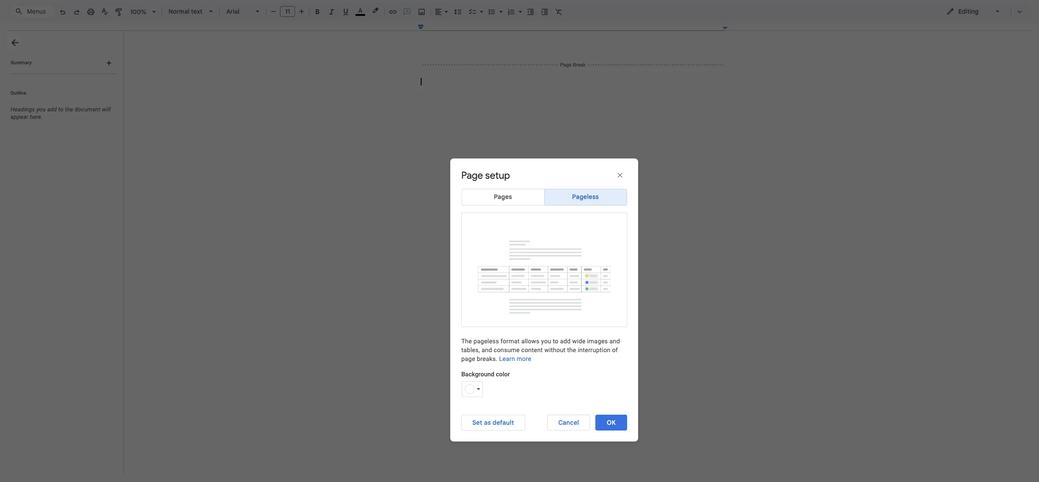 Task type: locate. For each thing, give the bounding box(es) containing it.
images
[[587, 338, 608, 345]]

consume
[[494, 347, 520, 354]]

and up the of
[[610, 338, 620, 345]]

document with wide table extending beyond text width image
[[461, 213, 627, 328]]

tab list
[[461, 189, 627, 213]]

page setup application
[[0, 0, 1039, 483]]

1 horizontal spatial and
[[610, 338, 620, 345]]

0 horizontal spatial and
[[482, 347, 492, 354]]

cancel button
[[547, 416, 590, 431]]

setup
[[485, 170, 510, 182]]

to
[[553, 338, 558, 345]]

ok button
[[595, 416, 627, 431]]

0 vertical spatial and
[[610, 338, 620, 345]]

and
[[610, 338, 620, 345], [482, 347, 492, 354]]

breaks.
[[477, 356, 498, 363]]

of
[[612, 347, 618, 354]]

set
[[472, 420, 482, 427]]

main toolbar
[[55, 0, 566, 390]]

and up breaks.
[[482, 347, 492, 354]]

wide
[[572, 338, 586, 345]]

tab list containing pages
[[461, 189, 627, 213]]

default
[[493, 420, 514, 427]]

tab list inside page setup dialog
[[461, 189, 627, 213]]



Task type: vqa. For each thing, say whether or not it's contained in the screenshot.
Line's chart
no



Task type: describe. For each thing, give the bounding box(es) containing it.
learn more link
[[499, 356, 531, 363]]

pageless tab panel
[[461, 213, 627, 364]]

background
[[461, 371, 494, 378]]

pageless
[[572, 193, 599, 201]]

interruption
[[578, 347, 611, 354]]

color
[[496, 371, 510, 378]]

content
[[521, 347, 543, 354]]

allows
[[521, 338, 540, 345]]

page color white image
[[465, 385, 475, 395]]

page setup heading
[[461, 170, 550, 182]]

pages
[[494, 193, 512, 201]]

learn
[[499, 356, 515, 363]]

format
[[501, 338, 520, 345]]

background color
[[461, 371, 510, 378]]

as
[[484, 420, 491, 427]]

learn more
[[499, 356, 531, 363]]

you
[[541, 338, 551, 345]]

1 vertical spatial and
[[482, 347, 492, 354]]

cancel
[[558, 420, 579, 427]]

page setup
[[461, 170, 510, 182]]

page
[[461, 170, 483, 182]]

set as default button
[[461, 416, 525, 431]]

add
[[560, 338, 571, 345]]

tables,
[[461, 347, 480, 354]]

set as default
[[472, 420, 514, 427]]

page setup dialog
[[450, 159, 638, 442]]

pageless
[[474, 338, 499, 345]]

without
[[544, 347, 566, 354]]

Menus field
[[11, 5, 55, 18]]

the pageless format allows you to add wide images and tables, and consume content without the interruption of page breaks.
[[461, 338, 620, 363]]

the
[[567, 347, 576, 354]]

ok
[[607, 420, 616, 427]]

the
[[461, 338, 472, 345]]

more
[[517, 356, 531, 363]]

page
[[461, 356, 475, 363]]



